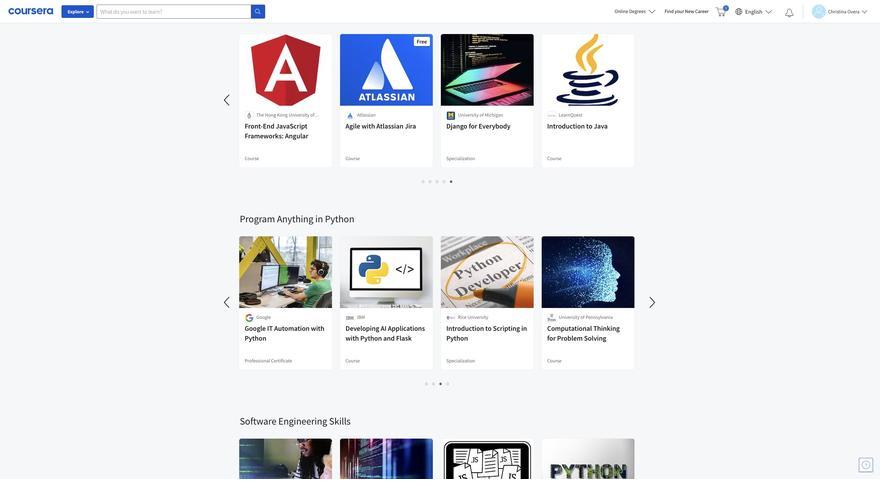 Task type: describe. For each thing, give the bounding box(es) containing it.
course for front-end javascript frameworks: angular
[[245, 155, 259, 162]]

3 inside program anything in python carousel element
[[440, 381, 442, 387]]

degrees
[[629, 8, 646, 14]]

explore
[[68, 8, 84, 15]]

1 horizontal spatial end
[[340, 10, 356, 23]]

find your new career
[[665, 8, 709, 14]]

find
[[665, 8, 674, 14]]

3 inside engage users with front end web development carousel element
[[436, 178, 439, 185]]

in inside the introduction to scripting in python
[[521, 324, 527, 333]]

0 horizontal spatial atlassian
[[357, 112, 376, 118]]

online
[[615, 8, 628, 14]]

course for introduction to java
[[547, 155, 562, 162]]

2 for 2 button within engage users with front end web development carousel element
[[429, 178, 432, 185]]

and inside the hong kong university of science and technology
[[273, 119, 281, 125]]

django
[[446, 122, 467, 130]]

introduction to computer programming  course by university of london, goldsmiths, university of london, image
[[441, 439, 534, 479]]

show notifications image
[[785, 9, 794, 17]]

to for java
[[586, 122, 593, 130]]

help center image
[[862, 461, 870, 469]]

1 horizontal spatial atlassian
[[376, 122, 403, 130]]

frameworks:
[[245, 131, 284, 140]]

developing ai applications with python and flask
[[346, 324, 425, 343]]

with inside developing ai applications with python and flask
[[346, 334, 359, 343]]

program anything in python
[[240, 213, 354, 225]]

english button
[[733, 0, 775, 23]]

for inside computational thinking for problem solving
[[547, 334, 556, 343]]

django for everybody
[[446, 122, 511, 130]]

introduction to python programming course by university of pennsylvania, image
[[340, 439, 433, 479]]

software engineering skills carousel element
[[236, 394, 880, 479]]

hong
[[265, 112, 276, 118]]

learnquest image
[[547, 111, 556, 120]]

shopping cart: 1 item image
[[716, 5, 729, 17]]

university up computational
[[559, 314, 580, 320]]

thinking
[[593, 324, 620, 333]]

ibm
[[357, 314, 365, 320]]

university of michigan
[[458, 112, 503, 118]]

programming for everybody (getting started with python) course by university of michigan, image
[[542, 439, 635, 479]]

ibm image
[[346, 314, 354, 323]]

previous slide image for engage users with front end web development
[[219, 92, 236, 109]]

certificate
[[271, 358, 292, 364]]

software
[[240, 415, 276, 428]]

users
[[272, 10, 294, 23]]

developing
[[346, 324, 379, 333]]

of for computational
[[581, 314, 585, 320]]

introduction for introduction to scripting in python
[[446, 324, 484, 333]]

university of michigan image
[[446, 111, 455, 120]]

skills
[[329, 415, 351, 428]]

the hong kong university of science and technology
[[256, 112, 315, 125]]

google image
[[245, 314, 254, 323]]

science
[[256, 119, 272, 125]]

online degrees button
[[609, 4, 661, 19]]

your
[[675, 8, 684, 14]]

4 inside program anything in python carousel element
[[447, 381, 449, 387]]

christina overa button
[[803, 4, 867, 18]]

google it automation with python
[[245, 324, 324, 343]]

2 button for the top 1 button
[[427, 177, 434, 186]]

1 inside engage users with front end web development carousel element
[[422, 178, 425, 185]]

specialization for engage users with front end web development
[[446, 155, 475, 162]]

introduction to java
[[547, 122, 608, 130]]

the hong kong university of science and technology image
[[245, 111, 254, 120]]

university inside the hong kong university of science and technology
[[289, 112, 309, 118]]

online degrees
[[615, 8, 646, 14]]

professional
[[245, 358, 270, 364]]

automation
[[274, 324, 310, 333]]

christina
[[828, 8, 847, 15]]

4 inside engage users with front end web development carousel element
[[443, 178, 446, 185]]

specialization for program anything in python
[[446, 358, 475, 364]]

engineering
[[278, 415, 327, 428]]

free
[[417, 38, 427, 45]]

scripting
[[493, 324, 520, 333]]

problem
[[557, 334, 583, 343]]

next slide image
[[644, 294, 661, 311]]

of inside the hong kong university of science and technology
[[310, 112, 315, 118]]

course for developing ai applications with python and flask
[[346, 358, 360, 364]]

professional certificate
[[245, 358, 292, 364]]

python for google it automation with python
[[245, 334, 266, 343]]

it
[[267, 324, 273, 333]]

career
[[695, 8, 709, 14]]

overa
[[848, 8, 860, 15]]



Task type: locate. For each thing, give the bounding box(es) containing it.
front
[[316, 10, 338, 23]]

0 horizontal spatial and
[[273, 119, 281, 125]]

2 button
[[427, 177, 434, 186], [430, 380, 437, 388]]

of inside program anything in python carousel element
[[581, 314, 585, 320]]

flask
[[396, 334, 412, 343]]

python
[[325, 213, 354, 225], [245, 334, 266, 343], [360, 334, 382, 343], [446, 334, 468, 343]]

explore button
[[61, 5, 94, 18]]

0 vertical spatial 2
[[429, 178, 432, 185]]

specialization inside program anything in python carousel element
[[446, 358, 475, 364]]

google for google it automation with python
[[245, 324, 266, 333]]

with right automation
[[311, 324, 324, 333]]

1 horizontal spatial introduction
[[547, 122, 585, 130]]

with
[[296, 10, 314, 23], [362, 122, 375, 130], [311, 324, 324, 333], [346, 334, 359, 343]]

introduction down rice
[[446, 324, 484, 333]]

0 horizontal spatial 3
[[436, 178, 439, 185]]

previous slide image
[[219, 92, 236, 109], [219, 294, 236, 311]]

python inside google it automation with python
[[245, 334, 266, 343]]

1 vertical spatial and
[[383, 334, 395, 343]]

1 horizontal spatial 1
[[426, 381, 428, 387]]

3 button
[[434, 177, 441, 186], [437, 380, 444, 388]]

5
[[450, 178, 453, 185]]

christina overa
[[828, 8, 860, 15]]

with right agile at the left top of page
[[362, 122, 375, 130]]

2
[[429, 178, 432, 185], [433, 381, 435, 387]]

0 horizontal spatial 4
[[443, 178, 446, 185]]

2 previous slide image from the top
[[219, 294, 236, 311]]

3 button for 2 button within engage users with front end web development carousel element
[[434, 177, 441, 186]]

5 button
[[448, 177, 455, 186]]

1 inside program anything in python carousel element
[[426, 381, 428, 387]]

previous slide image for program anything in python
[[219, 294, 236, 311]]

0 vertical spatial and
[[273, 119, 281, 125]]

ai
[[381, 324, 387, 333]]

python for introduction to scripting in python
[[446, 334, 468, 343]]

1 vertical spatial 1
[[426, 381, 428, 387]]

What do you want to learn? text field
[[97, 4, 251, 18]]

0 horizontal spatial 2
[[429, 178, 432, 185]]

javascript
[[276, 122, 307, 130]]

2 inside program anything in python carousel element
[[433, 381, 435, 387]]

google inside google it automation with python
[[245, 324, 266, 333]]

4 button for "3" button in the program anything in python carousel element
[[444, 380, 452, 388]]

development
[[378, 10, 433, 23]]

0 vertical spatial google
[[256, 314, 271, 320]]

0 vertical spatial 4 button
[[441, 177, 448, 186]]

3 button for 2 button in program anything in python carousel element
[[437, 380, 444, 388]]

python for developing ai applications with python and flask
[[360, 334, 382, 343]]

0 vertical spatial previous slide image
[[219, 92, 236, 109]]

to inside engage users with front end web development carousel element
[[586, 122, 593, 130]]

to
[[586, 122, 593, 130], [485, 324, 492, 333]]

python inside the introduction to scripting in python
[[446, 334, 468, 343]]

and
[[273, 119, 281, 125], [383, 334, 395, 343]]

1 vertical spatial introduction
[[446, 324, 484, 333]]

1 previous slide image from the top
[[219, 92, 236, 109]]

university up django for everybody at right
[[458, 112, 479, 118]]

introduction
[[547, 122, 585, 130], [446, 324, 484, 333]]

program
[[240, 213, 275, 225]]

end left the web
[[340, 10, 356, 23]]

0 vertical spatial 2 button
[[427, 177, 434, 186]]

the
[[256, 112, 264, 118]]

software engineering skills
[[240, 415, 351, 428]]

1 horizontal spatial in
[[521, 324, 527, 333]]

python for everybody specialization by university of michigan, image
[[239, 439, 332, 479]]

0 horizontal spatial for
[[469, 122, 477, 130]]

1 list from the top
[[240, 177, 635, 186]]

1 horizontal spatial 4
[[447, 381, 449, 387]]

2 specialization from the top
[[446, 358, 475, 364]]

0 horizontal spatial in
[[315, 213, 323, 225]]

of
[[310, 112, 315, 118], [480, 112, 484, 118], [581, 314, 585, 320]]

0 vertical spatial 4
[[443, 178, 446, 185]]

1 vertical spatial 1 button
[[423, 380, 430, 388]]

4
[[443, 178, 446, 185], [447, 381, 449, 387]]

to inside the introduction to scripting in python
[[485, 324, 492, 333]]

list inside program anything in python carousel element
[[240, 380, 635, 388]]

for left problem
[[547, 334, 556, 343]]

for inside engage users with front end web development carousel element
[[469, 122, 477, 130]]

engage users with front end web development carousel element
[[0, 0, 640, 191]]

0 horizontal spatial of
[[310, 112, 315, 118]]

1 vertical spatial google
[[245, 324, 266, 333]]

list
[[240, 177, 635, 186], [240, 380, 635, 388]]

university of pennsylvania image
[[547, 314, 556, 323]]

in
[[315, 213, 323, 225], [521, 324, 527, 333]]

2 button inside program anything in python carousel element
[[430, 380, 437, 388]]

atlassian image
[[346, 111, 354, 120]]

2 button inside engage users with front end web development carousel element
[[427, 177, 434, 186]]

python inside developing ai applications with python and flask
[[360, 334, 382, 343]]

rice university
[[458, 314, 488, 320]]

2 horizontal spatial of
[[581, 314, 585, 320]]

specialization
[[446, 155, 475, 162], [446, 358, 475, 364]]

atlassian
[[357, 112, 376, 118], [376, 122, 403, 130]]

1 button
[[420, 177, 427, 186], [423, 380, 430, 388]]

4 button inside program anything in python carousel element
[[444, 380, 452, 388]]

4 button for "3" button inside the engage users with front end web development carousel element
[[441, 177, 448, 186]]

1 horizontal spatial 3
[[440, 381, 442, 387]]

0 vertical spatial 3
[[436, 178, 439, 185]]

0 horizontal spatial to
[[485, 324, 492, 333]]

1 horizontal spatial to
[[586, 122, 593, 130]]

in right anything
[[315, 213, 323, 225]]

and inside developing ai applications with python and flask
[[383, 334, 395, 343]]

0 vertical spatial end
[[340, 10, 356, 23]]

rice university image
[[446, 314, 455, 323]]

with left front
[[296, 10, 314, 23]]

university
[[289, 112, 309, 118], [458, 112, 479, 118], [468, 314, 488, 320], [559, 314, 580, 320]]

java
[[594, 122, 608, 130]]

1 vertical spatial to
[[485, 324, 492, 333]]

1 vertical spatial atlassian
[[376, 122, 403, 130]]

course for computational thinking for problem solving
[[547, 358, 562, 364]]

pennsylvania
[[586, 314, 613, 320]]

atlassian right atlassian icon
[[357, 112, 376, 118]]

0 horizontal spatial 1
[[422, 178, 425, 185]]

introduction to scripting in python
[[446, 324, 527, 343]]

0 vertical spatial introduction
[[547, 122, 585, 130]]

4 button
[[441, 177, 448, 186], [444, 380, 452, 388]]

1 vertical spatial 3
[[440, 381, 442, 387]]

course for agile with atlassian jira
[[346, 155, 360, 162]]

google up it
[[256, 314, 271, 320]]

1 horizontal spatial of
[[480, 112, 484, 118]]

end inside front-end javascript frameworks: angular
[[263, 122, 274, 130]]

0 vertical spatial specialization
[[446, 155, 475, 162]]

to left scripting
[[485, 324, 492, 333]]

introduction inside the introduction to scripting in python
[[446, 324, 484, 333]]

None search field
[[97, 4, 265, 18]]

1 horizontal spatial for
[[547, 334, 556, 343]]

1 vertical spatial for
[[547, 334, 556, 343]]

learnquest
[[559, 112, 582, 118]]

end
[[340, 10, 356, 23], [263, 122, 274, 130]]

university of pennsylvania
[[559, 314, 613, 320]]

computational thinking for problem solving
[[547, 324, 620, 343]]

anything
[[277, 213, 313, 225]]

2 button for bottom 1 button
[[430, 380, 437, 388]]

0 vertical spatial 1 button
[[420, 177, 427, 186]]

0 vertical spatial for
[[469, 122, 477, 130]]

to for scripting
[[485, 324, 492, 333]]

1 vertical spatial 2 button
[[430, 380, 437, 388]]

university up technology
[[289, 112, 309, 118]]

1 horizontal spatial 2
[[433, 381, 435, 387]]

engage users with front end web development
[[240, 10, 433, 23]]

3 button inside program anything in python carousel element
[[437, 380, 444, 388]]

course
[[245, 155, 259, 162], [346, 155, 360, 162], [547, 155, 562, 162], [346, 358, 360, 364], [547, 358, 562, 364]]

1
[[422, 178, 425, 185], [426, 381, 428, 387]]

introduction for introduction to java
[[547, 122, 585, 130]]

find your new career link
[[661, 7, 712, 16]]

specialization inside engage users with front end web development carousel element
[[446, 155, 475, 162]]

coursera image
[[8, 6, 53, 17]]

2 for 2 button in program anything in python carousel element
[[433, 381, 435, 387]]

solving
[[584, 334, 606, 343]]

for
[[469, 122, 477, 130], [547, 334, 556, 343]]

3 button inside engage users with front end web development carousel element
[[434, 177, 441, 186]]

of for django
[[480, 112, 484, 118]]

1 specialization from the top
[[446, 155, 475, 162]]

1 vertical spatial specialization
[[446, 358, 475, 364]]

michigan
[[485, 112, 503, 118]]

university right rice
[[468, 314, 488, 320]]

google down google image on the bottom left of the page
[[245, 324, 266, 333]]

1 vertical spatial list
[[240, 380, 635, 388]]

web
[[358, 10, 376, 23]]

2 inside engage users with front end web development carousel element
[[429, 178, 432, 185]]

to left java at top
[[586, 122, 593, 130]]

1 vertical spatial 4
[[447, 381, 449, 387]]

with inside google it automation with python
[[311, 324, 324, 333]]

jira
[[405, 122, 416, 130]]

1 horizontal spatial and
[[383, 334, 395, 343]]

technology
[[282, 119, 306, 125]]

1 vertical spatial end
[[263, 122, 274, 130]]

introduction inside engage users with front end web development carousel element
[[547, 122, 585, 130]]

3
[[436, 178, 439, 185], [440, 381, 442, 387]]

introduction down the learnquest
[[547, 122, 585, 130]]

list inside engage users with front end web development carousel element
[[240, 177, 635, 186]]

1 vertical spatial in
[[521, 324, 527, 333]]

atlassian left "jira" at the top
[[376, 122, 403, 130]]

1 vertical spatial 4 button
[[444, 380, 452, 388]]

rice
[[458, 314, 467, 320]]

0 vertical spatial 3 button
[[434, 177, 441, 186]]

1 vertical spatial previous slide image
[[219, 294, 236, 311]]

everybody
[[479, 122, 511, 130]]

computational
[[547, 324, 592, 333]]

angular
[[285, 131, 308, 140]]

program anything in python carousel element
[[219, 191, 661, 394]]

end up frameworks:
[[263, 122, 274, 130]]

1 vertical spatial 3 button
[[437, 380, 444, 388]]

front-
[[245, 122, 263, 130]]

new
[[685, 8, 694, 14]]

0 vertical spatial 1
[[422, 178, 425, 185]]

engage
[[240, 10, 270, 23]]

0 horizontal spatial introduction
[[446, 324, 484, 333]]

for down "university of michigan"
[[469, 122, 477, 130]]

google
[[256, 314, 271, 320], [245, 324, 266, 333]]

kong
[[277, 112, 288, 118]]

2 list from the top
[[240, 380, 635, 388]]

agile with atlassian jira
[[346, 122, 416, 130]]

and down ai
[[383, 334, 395, 343]]

front-end javascript frameworks: angular
[[245, 122, 308, 140]]

0 horizontal spatial end
[[263, 122, 274, 130]]

1 vertical spatial 2
[[433, 381, 435, 387]]

in right scripting
[[521, 324, 527, 333]]

with down developing
[[346, 334, 359, 343]]

agile
[[346, 122, 360, 130]]

0 vertical spatial to
[[586, 122, 593, 130]]

google for google
[[256, 314, 271, 320]]

english
[[745, 8, 762, 15]]

0 vertical spatial in
[[315, 213, 323, 225]]

0 vertical spatial atlassian
[[357, 112, 376, 118]]

0 vertical spatial list
[[240, 177, 635, 186]]

applications
[[388, 324, 425, 333]]

and down 'kong'
[[273, 119, 281, 125]]



Task type: vqa. For each thing, say whether or not it's contained in the screenshot.


